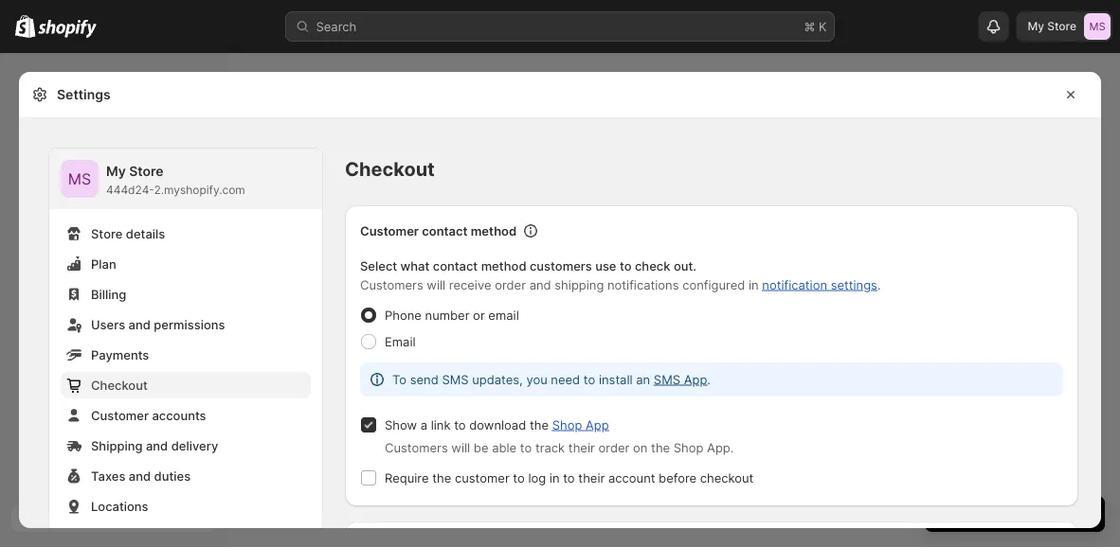 Task type: locate. For each thing, give the bounding box(es) containing it.
order
[[495, 278, 526, 292], [599, 441, 630, 456]]

shop up customers will be able to track their order on the shop app.
[[552, 418, 582, 433]]

2 vertical spatial store
[[91, 227, 123, 241]]

0 vertical spatial customers
[[360, 278, 423, 292]]

shipping
[[555, 278, 604, 292]]

1 vertical spatial in
[[550, 471, 560, 486]]

0 horizontal spatial store
[[91, 227, 123, 241]]

1 vertical spatial contact
[[433, 259, 478, 273]]

will down what
[[427, 278, 446, 292]]

shipping
[[91, 439, 143, 454]]

and right taxes
[[129, 469, 151, 484]]

1 sms from the left
[[442, 373, 469, 387]]

able
[[492, 441, 517, 456]]

1 vertical spatial order
[[599, 441, 630, 456]]

0 horizontal spatial customer
[[91, 409, 149, 423]]

1 horizontal spatial order
[[599, 441, 630, 456]]

checkout up customer contact method
[[345, 158, 435, 181]]

sms right the an
[[654, 373, 681, 387]]

1 vertical spatial customer
[[91, 409, 149, 423]]

1 horizontal spatial customer
[[360, 224, 419, 238]]

the right on
[[651, 441, 670, 456]]

to left log
[[513, 471, 525, 486]]

shop
[[552, 418, 582, 433], [674, 441, 704, 456]]

and inside "link"
[[146, 439, 168, 454]]

status
[[360, 363, 1064, 397]]

customer for customer contact method
[[360, 224, 419, 238]]

0 vertical spatial the
[[530, 418, 549, 433]]

and for delivery
[[146, 439, 168, 454]]

status containing to send sms updates, you need to install an
[[360, 363, 1064, 397]]

contact inside the select what contact method customers use to check out. customers will receive order and shipping notifications configured in notification settings .
[[433, 259, 478, 273]]

0 vertical spatial order
[[495, 278, 526, 292]]

1 vertical spatial method
[[481, 259, 527, 273]]

0 vertical spatial in
[[749, 278, 759, 292]]

dialog
[[1109, 72, 1121, 548]]

store for my store 444d24-2.myshopify.com
[[129, 164, 164, 180]]

taxes
[[91, 469, 126, 484]]

my left my store icon
[[1028, 19, 1045, 33]]

1 horizontal spatial shopify image
[[38, 19, 97, 38]]

store up 444d24-
[[129, 164, 164, 180]]

locations link
[[61, 494, 311, 520]]

. inside the select what contact method customers use to check out. customers will receive order and shipping notifications configured in notification settings .
[[878, 278, 881, 292]]

order up email
[[495, 278, 526, 292]]

. right the an
[[707, 373, 711, 387]]

sms
[[442, 373, 469, 387], [654, 373, 681, 387]]

customers down a
[[385, 441, 448, 456]]

2 horizontal spatial store
[[1048, 19, 1077, 33]]

0 horizontal spatial order
[[495, 278, 526, 292]]

0 vertical spatial .
[[878, 278, 881, 292]]

method inside the select what contact method customers use to check out. customers will receive order and shipping notifications configured in notification settings .
[[481, 259, 527, 273]]

checkout
[[345, 158, 435, 181], [91, 378, 148, 393]]

1 vertical spatial the
[[651, 441, 670, 456]]

what
[[401, 259, 430, 273]]

app
[[684, 373, 707, 387], [586, 418, 609, 433]]

show a link to download the shop app
[[385, 418, 609, 433]]

1 horizontal spatial shop
[[674, 441, 704, 456]]

checkout down payments
[[91, 378, 148, 393]]

my store image
[[61, 160, 99, 198]]

1 horizontal spatial checkout
[[345, 158, 435, 181]]

plan
[[91, 257, 116, 272]]

customer up shipping
[[91, 409, 149, 423]]

0 vertical spatial my
[[1028, 19, 1045, 33]]

their
[[569, 441, 595, 456], [579, 471, 605, 486]]

and right users at the bottom left of page
[[129, 318, 151, 332]]

shop left app.
[[674, 441, 704, 456]]

or
[[473, 308, 485, 323]]

email
[[385, 335, 416, 349]]

and
[[530, 278, 551, 292], [129, 318, 151, 332], [146, 439, 168, 454], [129, 469, 151, 484]]

. right notification
[[878, 278, 881, 292]]

store inside the my store 444d24-2.myshopify.com
[[129, 164, 164, 180]]

customers inside the select what contact method customers use to check out. customers will receive order and shipping notifications configured in notification settings .
[[360, 278, 423, 292]]

the
[[530, 418, 549, 433], [651, 441, 670, 456], [432, 471, 452, 486]]

in
[[749, 278, 759, 292], [550, 471, 560, 486]]

1 horizontal spatial .
[[878, 278, 881, 292]]

customer up 'select'
[[360, 224, 419, 238]]

permissions
[[154, 318, 225, 332]]

1 vertical spatial will
[[452, 441, 470, 456]]

store details link
[[61, 221, 311, 247]]

install
[[599, 373, 633, 387]]

and for duties
[[129, 469, 151, 484]]

their left account
[[579, 471, 605, 486]]

1 vertical spatial store
[[129, 164, 164, 180]]

1 vertical spatial .
[[707, 373, 711, 387]]

notification settings link
[[762, 278, 878, 292]]

contact up what
[[422, 224, 468, 238]]

order inside the select what contact method customers use to check out. customers will receive order and shipping notifications configured in notification settings .
[[495, 278, 526, 292]]

in inside the select what contact method customers use to check out. customers will receive order and shipping notifications configured in notification settings .
[[749, 278, 759, 292]]

0 vertical spatial app
[[684, 373, 707, 387]]

shopify image
[[15, 15, 35, 38], [38, 19, 97, 38]]

you
[[527, 373, 548, 387]]

will
[[427, 278, 446, 292], [452, 441, 470, 456]]

to right log
[[563, 471, 575, 486]]

to send sms updates, you need to install an sms app .
[[392, 373, 711, 387]]

sms right send
[[442, 373, 469, 387]]

order left on
[[599, 441, 630, 456]]

taxes and duties link
[[61, 464, 311, 490]]

their down "shop app" link
[[569, 441, 595, 456]]

users
[[91, 318, 125, 332]]

store
[[1048, 19, 1077, 33], [129, 164, 164, 180], [91, 227, 123, 241]]

users and permissions link
[[61, 312, 311, 338]]

1 horizontal spatial app
[[684, 373, 707, 387]]

0 vertical spatial shop
[[552, 418, 582, 433]]

in right log
[[550, 471, 560, 486]]

method
[[471, 224, 517, 238], [481, 259, 527, 273]]

will left be
[[452, 441, 470, 456]]

duties
[[154, 469, 191, 484]]

0 vertical spatial customer
[[360, 224, 419, 238]]

checkout link
[[61, 373, 311, 399]]

customers
[[530, 259, 592, 273]]

in right configured
[[749, 278, 759, 292]]

customer inside shop settings menu element
[[91, 409, 149, 423]]

shipping and delivery
[[91, 439, 218, 454]]

⌘
[[804, 19, 816, 34]]

to inside the select what contact method customers use to check out. customers will receive order and shipping notifications configured in notification settings .
[[620, 259, 632, 273]]

0 horizontal spatial sms
[[442, 373, 469, 387]]

customer
[[360, 224, 419, 238], [91, 409, 149, 423]]

app right the an
[[684, 373, 707, 387]]

updates,
[[472, 373, 523, 387]]

the up track at bottom
[[530, 418, 549, 433]]

my up 444d24-
[[106, 164, 126, 180]]

to
[[392, 373, 407, 387]]

checkout
[[700, 471, 754, 486]]

0 vertical spatial will
[[427, 278, 446, 292]]

0 vertical spatial store
[[1048, 19, 1077, 33]]

0 horizontal spatial my
[[106, 164, 126, 180]]

0 horizontal spatial .
[[707, 373, 711, 387]]

account
[[609, 471, 656, 486]]

notification
[[762, 278, 828, 292]]

1 horizontal spatial store
[[129, 164, 164, 180]]

1 horizontal spatial sms
[[654, 373, 681, 387]]

0 vertical spatial contact
[[422, 224, 468, 238]]

and down customer accounts
[[146, 439, 168, 454]]

taxes and duties
[[91, 469, 191, 484]]

0 horizontal spatial the
[[432, 471, 452, 486]]

1 vertical spatial shop
[[674, 441, 704, 456]]

my store 444d24-2.myshopify.com
[[106, 164, 245, 197]]

to
[[620, 259, 632, 273], [584, 373, 596, 387], [454, 418, 466, 433], [520, 441, 532, 456], [513, 471, 525, 486], [563, 471, 575, 486]]

store up plan
[[91, 227, 123, 241]]

⌘ k
[[804, 19, 827, 34]]

customers
[[360, 278, 423, 292], [385, 441, 448, 456]]

select
[[360, 259, 397, 273]]

1 vertical spatial checkout
[[91, 378, 148, 393]]

0 vertical spatial their
[[569, 441, 595, 456]]

check
[[635, 259, 671, 273]]

1 horizontal spatial my
[[1028, 19, 1045, 33]]

1 horizontal spatial in
[[749, 278, 759, 292]]

customers down 'select'
[[360, 278, 423, 292]]

1 horizontal spatial the
[[530, 418, 549, 433]]

store left my store icon
[[1048, 19, 1077, 33]]

0 horizontal spatial app
[[586, 418, 609, 433]]

to right use
[[620, 259, 632, 273]]

contact
[[422, 224, 468, 238], [433, 259, 478, 273]]

0 horizontal spatial will
[[427, 278, 446, 292]]

track
[[536, 441, 565, 456]]

the right "require" at the left bottom
[[432, 471, 452, 486]]

notifications
[[608, 278, 679, 292]]

contact up "receive"
[[433, 259, 478, 273]]

0 horizontal spatial checkout
[[91, 378, 148, 393]]

1 vertical spatial my
[[106, 164, 126, 180]]

and down customers
[[530, 278, 551, 292]]

my
[[1028, 19, 1045, 33], [106, 164, 126, 180]]

select what contact method customers use to check out. customers will receive order and shipping notifications configured in notification settings .
[[360, 259, 881, 292]]

1 vertical spatial customers
[[385, 441, 448, 456]]

app up customers will be able to track their order on the shop app.
[[586, 418, 609, 433]]

my inside the my store 444d24-2.myshopify.com
[[106, 164, 126, 180]]

need
[[551, 373, 580, 387]]

settings
[[57, 87, 111, 103]]

.
[[878, 278, 881, 292], [707, 373, 711, 387]]



Task type: vqa. For each thing, say whether or not it's contained in the screenshot.
the rightmost My Store icon
yes



Task type: describe. For each thing, give the bounding box(es) containing it.
0 horizontal spatial shopify image
[[15, 15, 35, 38]]

locations
[[91, 500, 148, 514]]

customer contact method
[[360, 224, 517, 238]]

customer for customer accounts
[[91, 409, 149, 423]]

log
[[528, 471, 546, 486]]

customer accounts
[[91, 409, 206, 423]]

0 horizontal spatial in
[[550, 471, 560, 486]]

app.
[[707, 441, 734, 456]]

will inside the select what contact method customers use to check out. customers will receive order and shipping notifications configured in notification settings .
[[427, 278, 446, 292]]

an
[[636, 373, 651, 387]]

search
[[316, 19, 357, 34]]

settings
[[831, 278, 878, 292]]

k
[[819, 19, 827, 34]]

phone
[[385, 308, 422, 323]]

number
[[425, 308, 470, 323]]

delivery
[[171, 439, 218, 454]]

1 horizontal spatial will
[[452, 441, 470, 456]]

shop settings menu element
[[49, 149, 322, 548]]

0 vertical spatial method
[[471, 224, 517, 238]]

require
[[385, 471, 429, 486]]

to right able
[[520, 441, 532, 456]]

and inside the select what contact method customers use to check out. customers will receive order and shipping notifications configured in notification settings .
[[530, 278, 551, 292]]

users and permissions
[[91, 318, 225, 332]]

accounts
[[152, 409, 206, 423]]

download
[[470, 418, 526, 433]]

to right link
[[454, 418, 466, 433]]

shipping and delivery link
[[61, 433, 311, 460]]

444d24-
[[106, 183, 154, 197]]

payments
[[91, 348, 149, 363]]

checkout inside "link"
[[91, 378, 148, 393]]

store details
[[91, 227, 165, 241]]

details
[[126, 227, 165, 241]]

1 vertical spatial app
[[586, 418, 609, 433]]

0 vertical spatial checkout
[[345, 158, 435, 181]]

settings dialog
[[19, 72, 1102, 548]]

customers will be able to track their order on the shop app.
[[385, 441, 734, 456]]

0 horizontal spatial shop
[[552, 418, 582, 433]]

receive
[[449, 278, 492, 292]]

store inside store details link
[[91, 227, 123, 241]]

require the customer to log in to their account before checkout
[[385, 471, 754, 486]]

customer
[[455, 471, 510, 486]]

send
[[410, 373, 439, 387]]

sms app link
[[654, 373, 707, 387]]

plan link
[[61, 251, 311, 278]]

and for permissions
[[129, 318, 151, 332]]

status inside settings dialog
[[360, 363, 1064, 397]]

on
[[633, 441, 648, 456]]

billing link
[[61, 282, 311, 308]]

to right need
[[584, 373, 596, 387]]

link
[[431, 418, 451, 433]]

use
[[595, 259, 617, 273]]

phone number or email
[[385, 308, 519, 323]]

my for my store
[[1028, 19, 1045, 33]]

a
[[421, 418, 428, 433]]

configured
[[683, 278, 745, 292]]

2 horizontal spatial the
[[651, 441, 670, 456]]

billing
[[91, 287, 126, 302]]

my store
[[1028, 19, 1077, 33]]

my store image
[[1085, 13, 1111, 40]]

out.
[[674, 259, 697, 273]]

2.myshopify.com
[[154, 183, 245, 197]]

show
[[385, 418, 417, 433]]

shop app link
[[552, 418, 609, 433]]

my for my store 444d24-2.myshopify.com
[[106, 164, 126, 180]]

before
[[659, 471, 697, 486]]

ms button
[[61, 160, 99, 198]]

be
[[474, 441, 489, 456]]

app inside "status"
[[684, 373, 707, 387]]

2 vertical spatial the
[[432, 471, 452, 486]]

2 sms from the left
[[654, 373, 681, 387]]

payments link
[[61, 342, 311, 369]]

store for my store
[[1048, 19, 1077, 33]]

customer accounts link
[[61, 403, 311, 429]]

email
[[489, 308, 519, 323]]

1 vertical spatial their
[[579, 471, 605, 486]]



